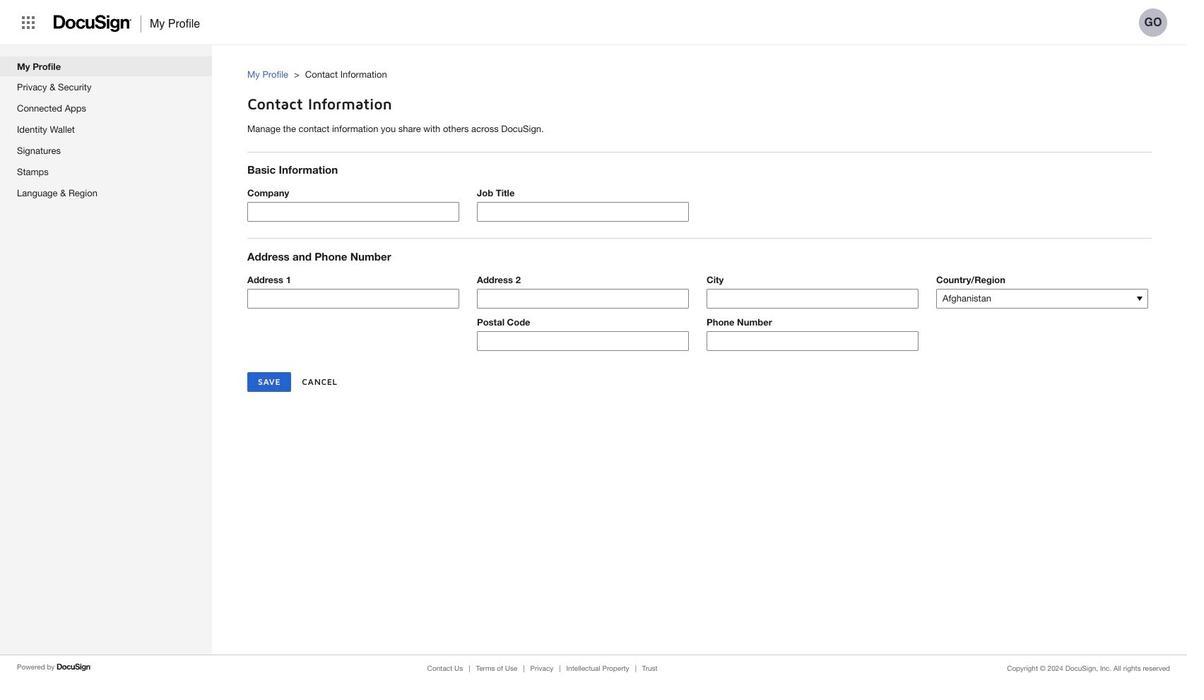Task type: vqa. For each thing, say whether or not it's contained in the screenshot.
THE YOUR UPLOADED PROFILE IMAGE
no



Task type: describe. For each thing, give the bounding box(es) containing it.
breadcrumb region
[[247, 54, 1187, 85]]



Task type: locate. For each thing, give the bounding box(es) containing it.
0 vertical spatial docusign image
[[54, 11, 132, 37]]

1 vertical spatial docusign image
[[57, 662, 92, 673]]

None text field
[[248, 203, 459, 221], [478, 203, 688, 221], [248, 290, 459, 308], [707, 290, 918, 308], [478, 332, 688, 350], [707, 332, 918, 350], [248, 203, 459, 221], [478, 203, 688, 221], [248, 290, 459, 308], [707, 290, 918, 308], [478, 332, 688, 350], [707, 332, 918, 350]]

None text field
[[478, 290, 688, 308]]

docusign image
[[54, 11, 132, 37], [57, 662, 92, 673]]



